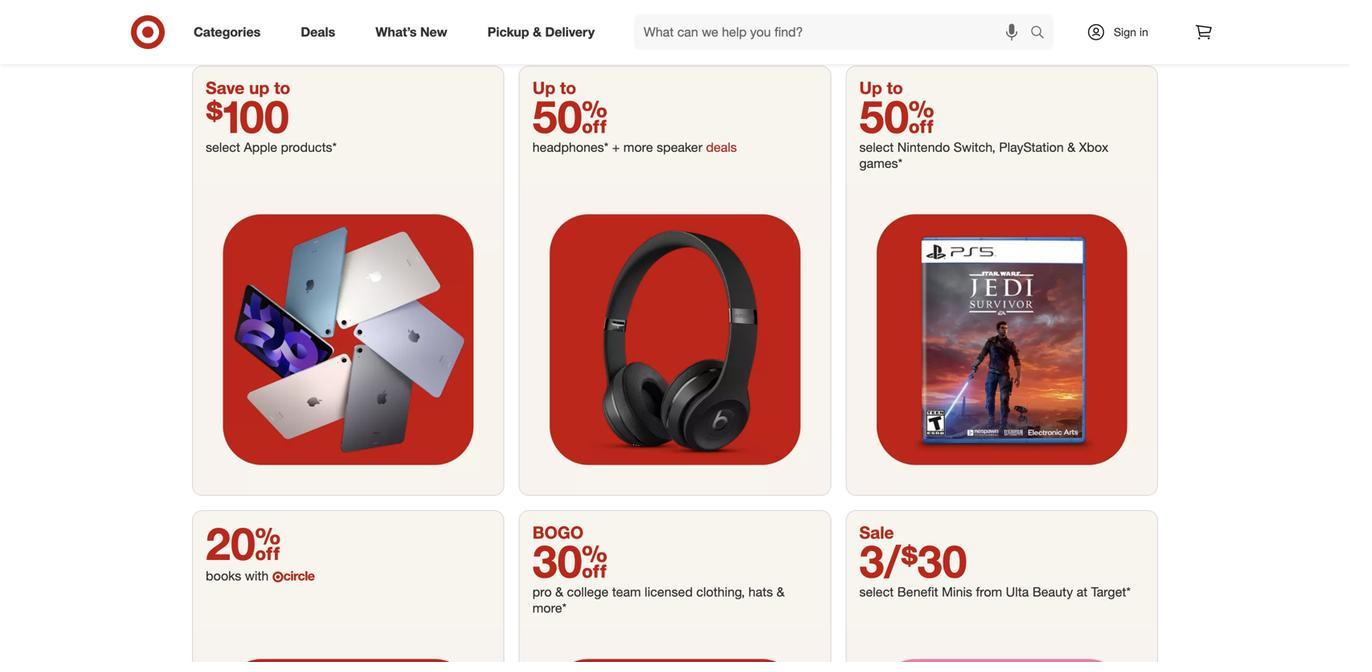 Task type: locate. For each thing, give the bounding box(es) containing it.
books with
[[206, 569, 272, 584]]

college
[[567, 585, 609, 600]]

delivery
[[546, 24, 595, 40]]

& inside the select nintendo switch, playstation & xbox games*
[[1068, 140, 1076, 155]]

select
[[206, 140, 240, 155], [860, 140, 894, 155], [860, 585, 894, 600]]

games*
[[860, 156, 903, 171]]

select left apple
[[206, 140, 240, 155]]

from
[[977, 585, 1003, 600]]

new
[[420, 24, 448, 40]]

sign in link
[[1074, 14, 1174, 50]]

1 horizontal spatial 50
[[860, 89, 935, 144]]

search button
[[1024, 14, 1062, 53]]

headphones* + more speaker deals
[[533, 140, 737, 155]]

licensed
[[645, 585, 693, 600]]

to down delivery
[[560, 78, 577, 98]]

&
[[533, 24, 542, 40], [1068, 140, 1076, 155], [556, 585, 564, 600], [777, 585, 785, 600]]

2 50 from the left
[[860, 89, 935, 144]]

pickup & delivery
[[488, 24, 595, 40]]

up down what can we help you find? suggestions appear below search field
[[860, 78, 883, 98]]

apple
[[244, 140, 277, 155]]

+
[[613, 140, 620, 155]]

50 left + at the left of the page
[[533, 89, 608, 144]]

2 horizontal spatial to
[[887, 78, 904, 98]]

up down pickup & delivery "link"
[[533, 78, 556, 98]]

up to
[[533, 78, 577, 98], [860, 78, 904, 98]]

what's new
[[376, 24, 448, 40]]

sign in
[[1115, 25, 1149, 39]]

up to down what can we help you find? suggestions appear below search field
[[860, 78, 904, 98]]

to up 'nintendo'
[[887, 78, 904, 98]]

deals
[[301, 24, 336, 40]]

what's new link
[[362, 14, 468, 50]]

up
[[249, 78, 270, 98]]

categories link
[[180, 14, 281, 50]]

pickup
[[488, 24, 530, 40]]

up to down pickup & delivery "link"
[[533, 78, 577, 98]]

pickup & delivery link
[[474, 14, 615, 50]]

deals
[[707, 140, 737, 155]]

2 up to from the left
[[860, 78, 904, 98]]

select left the benefit
[[860, 585, 894, 600]]

& left xbox
[[1068, 140, 1076, 155]]

select up games*
[[860, 140, 894, 155]]

xbox
[[1080, 140, 1109, 155]]

select inside the select nintendo switch, playstation & xbox games*
[[860, 140, 894, 155]]

to right up
[[274, 78, 291, 98]]

playstation
[[1000, 140, 1064, 155]]

$30
[[901, 534, 968, 589]]

1 horizontal spatial up to
[[860, 78, 904, 98]]

to
[[274, 78, 291, 98], [560, 78, 577, 98], [887, 78, 904, 98]]

ulta beauty at target image
[[847, 630, 1158, 663]]

pro
[[533, 585, 552, 600]]

1 horizontal spatial to
[[560, 78, 577, 98]]

benefit
[[898, 585, 939, 600]]

1 horizontal spatial up
[[860, 78, 883, 98]]

clothing,
[[697, 585, 745, 600]]

select apple products*
[[206, 140, 337, 155]]

speaker
[[657, 140, 703, 155]]

0 horizontal spatial to
[[274, 78, 291, 98]]

0 horizontal spatial up
[[533, 78, 556, 98]]

0 horizontal spatial up to
[[533, 78, 577, 98]]

sign
[[1115, 25, 1137, 39]]

50 up games*
[[860, 89, 935, 144]]

bogo
[[533, 523, 584, 543]]

more
[[624, 140, 653, 155]]

up
[[533, 78, 556, 98], [860, 78, 883, 98]]

0 horizontal spatial 50
[[533, 89, 608, 144]]

select nintendo switch, playstation & xbox games*
[[860, 140, 1109, 171]]

save up to
[[206, 78, 291, 98]]

& right pickup
[[533, 24, 542, 40]]

deals link
[[287, 14, 356, 50]]

50
[[533, 89, 608, 144], [860, 89, 935, 144]]

circle
[[284, 569, 315, 584]]



Task type: vqa. For each thing, say whether or not it's contained in the screenshot.
reg
no



Task type: describe. For each thing, give the bounding box(es) containing it.
target*
[[1092, 585, 1132, 600]]

pro & college team licensed clothing, hats & more*
[[533, 585, 785, 617]]

2 to from the left
[[560, 78, 577, 98]]

what's
[[376, 24, 417, 40]]

& inside "link"
[[533, 24, 542, 40]]

save
[[206, 78, 245, 98]]

ulta
[[1007, 585, 1030, 600]]

1 up from the left
[[533, 78, 556, 98]]

2 up from the left
[[860, 78, 883, 98]]

20
[[206, 516, 281, 571]]

& right pro
[[556, 585, 564, 600]]

30
[[533, 534, 608, 589]]

categories
[[194, 24, 261, 40]]

1 to from the left
[[274, 78, 291, 98]]

sale
[[860, 523, 895, 543]]

3/ $30
[[860, 534, 968, 589]]

3 to from the left
[[887, 78, 904, 98]]

& right hats
[[777, 585, 785, 600]]

minis
[[942, 585, 973, 600]]

select for $100
[[206, 140, 240, 155]]

select for 50
[[860, 140, 894, 155]]

more*
[[533, 601, 567, 617]]

books
[[206, 569, 241, 584]]

with
[[245, 569, 269, 584]]

select benefit minis from ulta beauty at target*
[[860, 585, 1132, 600]]

team
[[613, 585, 641, 600]]

beauty
[[1033, 585, 1074, 600]]

in
[[1140, 25, 1149, 39]]

1 up to from the left
[[533, 78, 577, 98]]

nintendo
[[898, 140, 951, 155]]

products*
[[281, 140, 337, 155]]

switch,
[[954, 140, 996, 155]]

at
[[1077, 585, 1088, 600]]

$100
[[206, 89, 289, 144]]

search
[[1024, 26, 1062, 41]]

What can we help you find? suggestions appear below search field
[[634, 14, 1035, 50]]

3/
[[860, 534, 901, 589]]

headphones*
[[533, 140, 609, 155]]

hats
[[749, 585, 774, 600]]

1 50 from the left
[[533, 89, 608, 144]]



